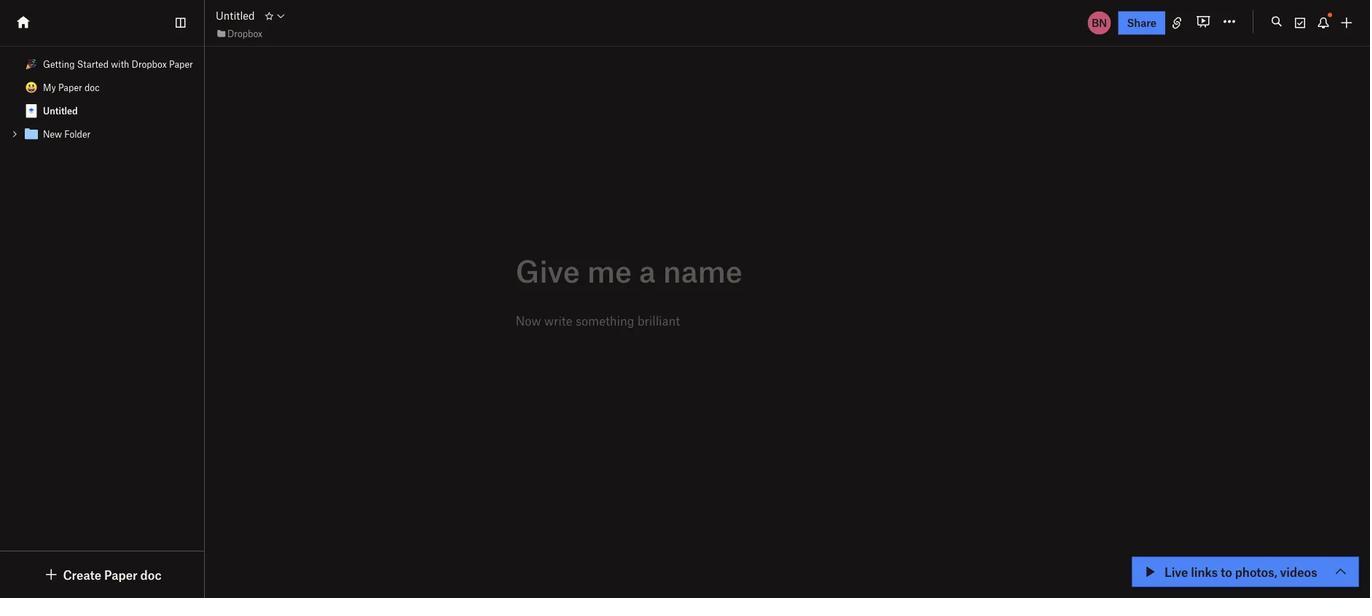 Task type: vqa. For each thing, say whether or not it's contained in the screenshot.
NOW
no



Task type: describe. For each thing, give the bounding box(es) containing it.
new folder link
[[0, 122, 204, 146]]

live links to photos, videos
[[1165, 564, 1317, 579]]

copied.
[[1107, 10, 1141, 22]]

bn
[[1092, 16, 1107, 29]]

videos
[[1280, 564, 1317, 579]]

paper for create paper doc
[[104, 567, 137, 582]]

1 vertical spatial untitled link
[[0, 99, 204, 122]]

bn button
[[1086, 10, 1113, 36]]

my paper doc
[[43, 82, 100, 93]]

0 vertical spatial paper
[[169, 59, 193, 70]]

create paper doc
[[63, 567, 162, 582]]

photos,
[[1235, 564, 1277, 579]]

link copied. alert
[[1071, 0, 1341, 44]]

template content image inside untitled link
[[23, 102, 40, 120]]

new
[[43, 129, 62, 140]]

expand folder image
[[9, 129, 20, 139]]

1 horizontal spatial dropbox
[[227, 28, 263, 39]]

links
[[1191, 564, 1218, 579]]

with
[[111, 59, 129, 70]]

party popper image
[[26, 58, 37, 70]]

1 horizontal spatial untitled
[[216, 9, 255, 22]]



Task type: locate. For each thing, give the bounding box(es) containing it.
/ contents list
[[0, 52, 204, 146]]

new folder
[[43, 129, 90, 140]]

template content image
[[23, 102, 40, 120], [23, 125, 40, 143]]

0 vertical spatial dropbox
[[227, 28, 263, 39]]

getting started with dropbox paper link
[[0, 52, 204, 76]]

2 horizontal spatial paper
[[169, 59, 193, 70]]

live
[[1165, 564, 1188, 579]]

dropbox
[[227, 28, 263, 39], [132, 59, 167, 70]]

paper inside "popup button"
[[104, 567, 137, 582]]

1 vertical spatial template content image
[[23, 125, 40, 143]]

0 vertical spatial untitled link
[[216, 7, 255, 24]]

started
[[77, 59, 109, 70]]

untitled link up dropbox link
[[216, 7, 255, 24]]

untitled
[[216, 9, 255, 22], [43, 105, 78, 116]]

doc inside / contents list
[[84, 82, 100, 93]]

1 vertical spatial dropbox
[[132, 59, 167, 70]]

doc down started
[[84, 82, 100, 93]]

folder
[[64, 129, 90, 140]]

paper for my paper doc
[[58, 82, 82, 93]]

doc inside "popup button"
[[140, 567, 162, 582]]

doc for create paper doc
[[140, 567, 162, 582]]

getting started with dropbox paper
[[43, 59, 193, 70]]

paper
[[169, 59, 193, 70], [58, 82, 82, 93], [104, 567, 137, 582]]

1 vertical spatial paper
[[58, 82, 82, 93]]

untitled link up folder
[[0, 99, 204, 122]]

0 horizontal spatial untitled link
[[0, 99, 204, 122]]

link copied.
[[1083, 10, 1141, 22]]

untitled link
[[216, 7, 255, 24], [0, 99, 204, 122]]

share
[[1127, 16, 1157, 29]]

link
[[1083, 10, 1104, 22]]

paper right 'create'
[[104, 567, 137, 582]]

dropbox link
[[216, 26, 263, 41]]

to
[[1221, 564, 1232, 579]]

create paper doc button
[[43, 566, 162, 584]]

2 template content image from the top
[[23, 125, 40, 143]]

my paper doc link
[[0, 76, 204, 99]]

template content image down the grinning face with big eyes icon
[[23, 102, 40, 120]]

1 horizontal spatial untitled link
[[216, 7, 255, 24]]

template content image inside new folder link
[[23, 125, 40, 143]]

doc for my paper doc
[[84, 82, 100, 93]]

share button
[[1118, 11, 1165, 35]]

dig image
[[43, 566, 60, 584]]

0 vertical spatial template content image
[[23, 102, 40, 120]]

getting
[[43, 59, 75, 70]]

1 template content image from the top
[[23, 102, 40, 120]]

untitled inside / contents list
[[43, 105, 78, 116]]

my
[[43, 82, 56, 93]]

doc
[[84, 82, 100, 93], [140, 567, 162, 582]]

0 horizontal spatial untitled
[[43, 105, 78, 116]]

heading
[[516, 253, 1059, 288]]

template content image right expand folder icon on the left of page
[[23, 125, 40, 143]]

create
[[63, 567, 101, 582]]

0 horizontal spatial paper
[[58, 82, 82, 93]]

1 vertical spatial doc
[[140, 567, 162, 582]]

grinning face with big eyes image
[[26, 82, 37, 93]]

0 horizontal spatial dropbox
[[132, 59, 167, 70]]

1 vertical spatial untitled
[[43, 105, 78, 116]]

paper right "my"
[[58, 82, 82, 93]]

untitled up dropbox link
[[216, 9, 255, 22]]

2 vertical spatial paper
[[104, 567, 137, 582]]

paper right the "with"
[[169, 59, 193, 70]]

doc right 'create'
[[140, 567, 162, 582]]

live links to photos, videos button
[[1133, 558, 1359, 587]]

untitled up new folder
[[43, 105, 78, 116]]

0 vertical spatial untitled
[[216, 9, 255, 22]]

0 vertical spatial doc
[[84, 82, 100, 93]]

0 horizontal spatial doc
[[84, 82, 100, 93]]

1 horizontal spatial paper
[[104, 567, 137, 582]]

dropbox inside / contents list
[[132, 59, 167, 70]]

1 horizontal spatial doc
[[140, 567, 162, 582]]



